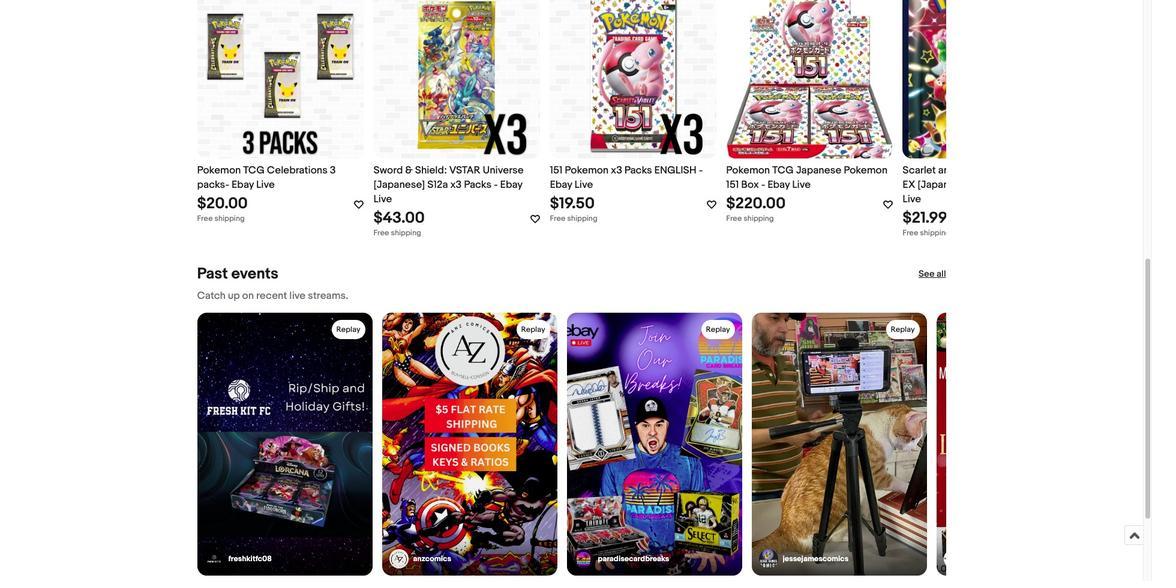 Task type: vqa. For each thing, say whether or not it's contained in the screenshot.
Playstation
no



Task type: locate. For each thing, give the bounding box(es) containing it.
shipping down $220.00
[[744, 214, 775, 223]]

freshkitfc08 image
[[204, 550, 224, 569]]

0 horizontal spatial tcg
[[243, 165, 265, 177]]

live inside pokemon tcg celebrations 3 packs- ebay live
[[256, 179, 275, 191]]

pokemon inside 151 pokemon x3 packs english  - ebay live
[[565, 165, 609, 177]]

ebay up $20.00
[[232, 179, 254, 191]]

scarlet and violet: shiny treasure ex [japanese] sv4a x2 packs - ebay live $21.99 free shipping
[[903, 165, 1070, 238]]

151 left box
[[727, 179, 740, 191]]

free down $220.00
[[727, 214, 742, 223]]

- right english
[[699, 165, 703, 177]]

free shipping for $43.00
[[374, 228, 421, 238]]

1 vertical spatial 151
[[727, 179, 740, 191]]

replay for paradisecardbreaks
[[707, 325, 731, 334]]

0 vertical spatial 151
[[550, 165, 563, 177]]

catch up on recent live streams.
[[197, 290, 349, 302]]

live down japanese at the top
[[793, 179, 811, 191]]

-
[[699, 165, 703, 177], [494, 179, 498, 191], [762, 179, 766, 191], [1041, 179, 1045, 191]]

151 pokemon x3 packs english  - ebay live link
[[550, 163, 717, 192]]

packs inside 151 pokemon x3 packs english  - ebay live
[[625, 165, 653, 177]]

past events
[[197, 265, 279, 283]]

packs inside sword & shield: vstar universe [japanese] s12a x3 packs - ebay live
[[464, 179, 492, 191]]

see all
[[919, 268, 947, 280]]

see
[[919, 268, 935, 280]]

- down universe
[[494, 179, 498, 191]]

tcg for $220.00
[[773, 165, 794, 177]]

[japanese] down the &
[[374, 179, 425, 191]]

packs-
[[197, 179, 229, 191]]

pokemon right japanese at the top
[[844, 165, 888, 177]]

pokemon tcg japanese pokemon 151 box  - ebay live
[[727, 165, 888, 191]]

0 horizontal spatial [japanese]
[[374, 179, 425, 191]]

free for $20.00
[[197, 214, 213, 223]]

free for $19.50
[[550, 214, 566, 223]]

[japanese] down and
[[918, 179, 970, 191]]

ebay inside pokemon tcg celebrations 3 packs- ebay live
[[232, 179, 254, 191]]

live down celebrations
[[256, 179, 275, 191]]

packs left english
[[625, 165, 653, 177]]

paradisecardbreaks link
[[567, 313, 743, 581], [574, 550, 670, 569]]

anzcomics
[[413, 555, 452, 564]]

1 ebay from the left
[[232, 179, 254, 191]]

pokemon tcg celebrations 3 packs- ebay live image
[[197, 0, 364, 159]]

shipping
[[215, 214, 245, 223], [568, 214, 598, 223], [744, 214, 775, 223], [391, 228, 421, 238], [921, 228, 951, 238]]

shipping down the $21.99
[[921, 228, 951, 238]]

violet:
[[959, 165, 989, 177]]

sv4a
[[972, 179, 995, 191]]

events
[[232, 265, 279, 283]]

2 ebay from the left
[[501, 179, 523, 191]]

0 horizontal spatial x3
[[451, 179, 462, 191]]

free down $19.50
[[550, 214, 566, 223]]

live inside pokemon tcg japanese pokemon 151 box  - ebay live
[[793, 179, 811, 191]]

0 vertical spatial x3
[[611, 165, 623, 177]]

celebrations
[[267, 165, 328, 177]]

pokemon up $19.50
[[565, 165, 609, 177]]

english
[[655, 165, 697, 177]]

sword
[[374, 165, 403, 177]]

1 pokemon from the left
[[197, 165, 241, 177]]

free
[[197, 214, 213, 223], [550, 214, 566, 223], [727, 214, 742, 223], [374, 228, 389, 238], [903, 228, 919, 238]]

tcg inside pokemon tcg celebrations 3 packs- ebay live
[[243, 165, 265, 177]]

5 ebay from the left
[[1047, 179, 1070, 191]]

free for $43.00
[[374, 228, 389, 238]]

free down $20.00
[[197, 214, 213, 223]]

0 horizontal spatial 151
[[550, 165, 563, 177]]

replay for anzcomics
[[522, 325, 546, 334]]

x3
[[611, 165, 623, 177], [451, 179, 462, 191]]

1 horizontal spatial x3
[[611, 165, 623, 177]]

ebay right box
[[768, 179, 791, 191]]

japanese
[[797, 165, 842, 177]]

pokemon
[[197, 165, 241, 177], [565, 165, 609, 177], [727, 165, 771, 177], [844, 165, 888, 177]]

jessejamescomics
[[783, 555, 849, 564]]

ebay down universe
[[501, 179, 523, 191]]

tcg left celebrations
[[243, 165, 265, 177]]

1 horizontal spatial packs
[[625, 165, 653, 177]]

freshkitfc08 link
[[197, 313, 373, 581], [204, 550, 272, 569]]

sword & shield: vstar universe [japanese] s12a x3 packs - ebay live
[[374, 165, 524, 205]]

x3 inside 151 pokemon x3 packs english  - ebay live
[[611, 165, 623, 177]]

free shipping
[[197, 214, 245, 223], [550, 214, 598, 223], [727, 214, 775, 223], [374, 228, 421, 238]]

ebay down treasure
[[1047, 179, 1070, 191]]

live down ex
[[903, 193, 922, 205]]

4 ebay from the left
[[768, 179, 791, 191]]

free down the $21.99
[[903, 228, 919, 238]]

free down $43.00
[[374, 228, 389, 238]]

x3 down the vstar
[[451, 179, 462, 191]]

0 horizontal spatial packs
[[464, 179, 492, 191]]

packs
[[625, 165, 653, 177], [464, 179, 492, 191], [1011, 179, 1039, 191]]

free shipping down $43.00
[[374, 228, 421, 238]]

catch
[[197, 290, 226, 302]]

3
[[330, 165, 336, 177]]

packs down treasure
[[1011, 179, 1039, 191]]

pokemon tcg celebrations 3 packs- ebay live
[[197, 165, 336, 191]]

tcg inside pokemon tcg japanese pokemon 151 box  - ebay live
[[773, 165, 794, 177]]

ebay inside 151 pokemon x3 packs english  - ebay live
[[550, 179, 573, 191]]

free shipping down $20.00
[[197, 214, 245, 223]]

ebay
[[232, 179, 254, 191], [501, 179, 523, 191], [550, 179, 573, 191], [768, 179, 791, 191], [1047, 179, 1070, 191]]

tcg left japanese at the top
[[773, 165, 794, 177]]

live up $19.50
[[575, 179, 594, 191]]

free shipping down $19.50
[[550, 214, 598, 223]]

1 [japanese] from the left
[[374, 179, 425, 191]]

live up $43.00
[[374, 193, 392, 205]]

151 up $19.50
[[550, 165, 563, 177]]

4 replay from the left
[[891, 325, 915, 334]]

tcg
[[243, 165, 265, 177], [773, 165, 794, 177]]

shipping down $43.00
[[391, 228, 421, 238]]

x3 left english
[[611, 165, 623, 177]]

jessejamescomics link
[[752, 313, 927, 581], [759, 550, 849, 569]]

packs down the vstar
[[464, 179, 492, 191]]

shield:
[[415, 165, 447, 177]]

free for $220.00
[[727, 214, 742, 223]]

- down treasure
[[1041, 179, 1045, 191]]

1 horizontal spatial [japanese]
[[918, 179, 970, 191]]

free shipping down $220.00
[[727, 214, 775, 223]]

$20.00
[[197, 195, 248, 213]]

1 vertical spatial x3
[[451, 179, 462, 191]]

scarlet
[[903, 165, 937, 177]]

2 replay from the left
[[522, 325, 546, 334]]

freshkitfc08
[[228, 555, 272, 564]]

2 tcg from the left
[[773, 165, 794, 177]]

free inside scarlet and violet: shiny treasure ex [japanese] sv4a x2 packs - ebay live $21.99 free shipping
[[903, 228, 919, 238]]

ebay up $19.50
[[550, 179, 573, 191]]

shipping down $19.50
[[568, 214, 598, 223]]

shipping for $19.50
[[568, 214, 598, 223]]

shipping down $20.00
[[215, 214, 245, 223]]

1 horizontal spatial 151
[[727, 179, 740, 191]]

151
[[550, 165, 563, 177], [727, 179, 740, 191]]

3 replay from the left
[[707, 325, 731, 334]]

pokemon up box
[[727, 165, 771, 177]]

1 replay from the left
[[337, 325, 361, 334]]

live
[[290, 290, 306, 302]]

2 pokemon from the left
[[565, 165, 609, 177]]

1 horizontal spatial tcg
[[773, 165, 794, 177]]

[japanese]
[[374, 179, 425, 191], [918, 179, 970, 191]]

anzcomics link
[[382, 313, 558, 581], [389, 550, 452, 569]]

ex
[[903, 179, 916, 191]]

- right box
[[762, 179, 766, 191]]

replay
[[337, 325, 361, 334], [522, 325, 546, 334], [707, 325, 731, 334], [891, 325, 915, 334]]

2 [japanese] from the left
[[918, 179, 970, 191]]

1 tcg from the left
[[243, 165, 265, 177]]

2 horizontal spatial packs
[[1011, 179, 1039, 191]]

live inside sword & shield: vstar universe [japanese] s12a x3 packs - ebay live
[[374, 193, 392, 205]]

[japanese] inside scarlet and violet: shiny treasure ex [japanese] sv4a x2 packs - ebay live $21.99 free shipping
[[918, 179, 970, 191]]

shipping inside scarlet and violet: shiny treasure ex [japanese] sv4a x2 packs - ebay live $21.99 free shipping
[[921, 228, 951, 238]]

3 ebay from the left
[[550, 179, 573, 191]]

pokemon up packs-
[[197, 165, 241, 177]]

live
[[256, 179, 275, 191], [575, 179, 594, 191], [793, 179, 811, 191], [374, 193, 392, 205], [903, 193, 922, 205]]

ebay inside sword & shield: vstar universe [japanese] s12a x3 packs - ebay live
[[501, 179, 523, 191]]



Task type: describe. For each thing, give the bounding box(es) containing it.
pokemon tcg celebrations 3 packs- ebay live link
[[197, 163, 364, 192]]

live inside 151 pokemon x3 packs english  - ebay live
[[575, 179, 594, 191]]

replay for jessejamescomics
[[891, 325, 915, 334]]

vstar
[[450, 165, 481, 177]]

- inside 151 pokemon x3 packs english  - ebay live
[[699, 165, 703, 177]]

shiny
[[992, 165, 1016, 177]]

x3 inside sword & shield: vstar universe [japanese] s12a x3 packs - ebay live
[[451, 179, 462, 191]]

jessejamescomics image
[[759, 550, 779, 569]]

sword & shield: vstar universe [japanese] s12a x3 packs - ebay live link
[[374, 163, 541, 207]]

151 pokemon x3 packs english  - ebay live image
[[550, 0, 717, 159]]

&
[[406, 165, 413, 177]]

- inside sword & shield: vstar universe [japanese] s12a x3 packs - ebay live
[[494, 179, 498, 191]]

free shipping for $19.50
[[550, 214, 598, 223]]

tcg for $20.00
[[243, 165, 265, 177]]

shipping for $20.00
[[215, 214, 245, 223]]

pokemon tcg japanese pokemon 151 box  - ebay live link
[[727, 163, 894, 192]]

sword & shield: vstar universe [japanese] s12a x3 packs - ebay live image
[[374, 0, 541, 159]]

151 inside 151 pokemon x3 packs english  - ebay live
[[550, 165, 563, 177]]

151 inside pokemon tcg japanese pokemon 151 box  - ebay live
[[727, 179, 740, 191]]

scarlet and violet: shiny treasure ex [japanese] sv4a x2 packs - ebay live link
[[903, 163, 1070, 207]]

universe
[[483, 165, 524, 177]]

paradisecardbreaks
[[598, 555, 670, 564]]

replay for freshkitfc08
[[337, 325, 361, 334]]

$19.50
[[550, 195, 595, 213]]

box
[[742, 179, 760, 191]]

anzcomics image
[[389, 550, 409, 569]]

paradisecardbreaks image
[[574, 550, 594, 569]]

- inside pokemon tcg japanese pokemon 151 box  - ebay live
[[762, 179, 766, 191]]

on
[[242, 290, 254, 302]]

streams.
[[308, 290, 349, 302]]

ebay inside scarlet and violet: shiny treasure ex [japanese] sv4a x2 packs - ebay live $21.99 free shipping
[[1047, 179, 1070, 191]]

- inside scarlet and violet: shiny treasure ex [japanese] sv4a x2 packs - ebay live $21.99 free shipping
[[1041, 179, 1045, 191]]

s12a
[[428, 179, 448, 191]]

$220.00
[[727, 195, 786, 213]]

up
[[228, 290, 240, 302]]

3 pokemon from the left
[[727, 165, 771, 177]]

see all link
[[919, 268, 947, 280]]

shipping for $220.00
[[744, 214, 775, 223]]

151 pokemon x3 packs english  - ebay live
[[550, 165, 703, 191]]

$21.99
[[903, 209, 948, 228]]

live inside scarlet and violet: shiny treasure ex [japanese] sv4a x2 packs - ebay live $21.99 free shipping
[[903, 193, 922, 205]]

$43.00
[[374, 209, 425, 228]]

packs inside scarlet and violet: shiny treasure ex [japanese] sv4a x2 packs - ebay live $21.99 free shipping
[[1011, 179, 1039, 191]]

x2
[[998, 179, 1009, 191]]

pokemon inside pokemon tcg celebrations 3 packs- ebay live
[[197, 165, 241, 177]]

pokemon tcg japanese pokemon 151 box  - ebay live image
[[727, 0, 894, 173]]

4 pokemon from the left
[[844, 165, 888, 177]]

ebay inside pokemon tcg japanese pokemon 151 box  - ebay live
[[768, 179, 791, 191]]

free shipping for $20.00
[[197, 214, 245, 223]]

all
[[937, 268, 947, 280]]

and
[[939, 165, 956, 177]]

free shipping for $220.00
[[727, 214, 775, 223]]

past
[[197, 265, 228, 283]]

[japanese] inside sword & shield: vstar universe [japanese] s12a x3 packs - ebay live
[[374, 179, 425, 191]]

recent
[[256, 290, 287, 302]]

treasure
[[1019, 165, 1059, 177]]

shipping for $43.00
[[391, 228, 421, 238]]



